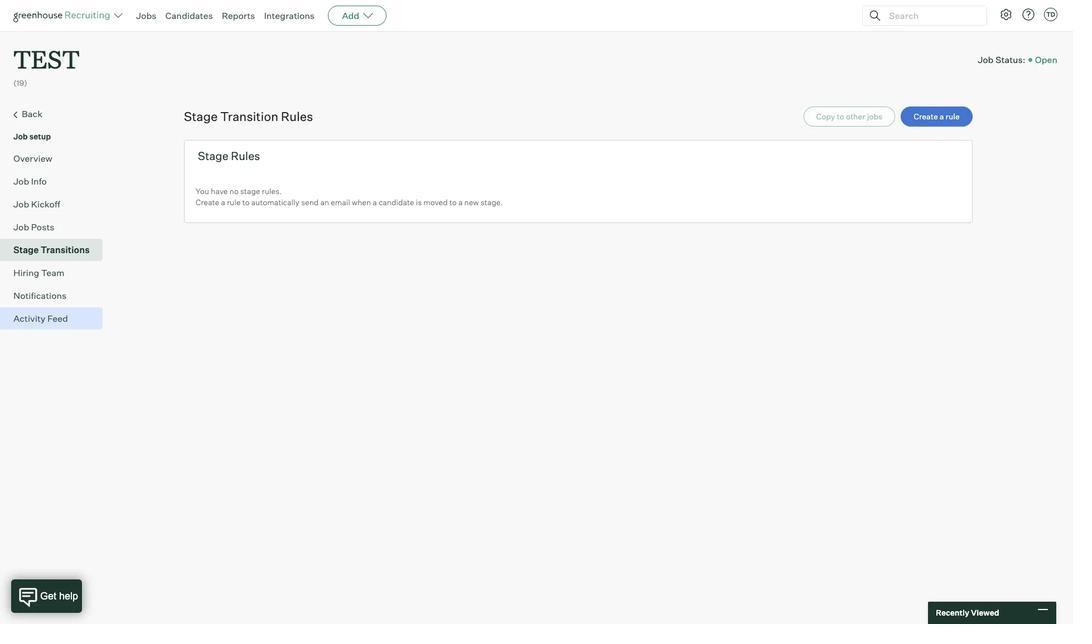 Task type: vqa. For each thing, say whether or not it's contained in the screenshot.
create within You have no stage rules. Create a rule to automatically send an email when a candidate is moved to a new stage.
yes



Task type: describe. For each thing, give the bounding box(es) containing it.
hiring team
[[13, 267, 64, 278]]

add button
[[328, 6, 387, 26]]

activity feed link
[[13, 312, 98, 325]]

1 vertical spatial rules
[[231, 149, 260, 163]]

greenhouse recruiting image
[[13, 9, 114, 22]]

send
[[301, 197, 319, 207]]

rule inside 'link'
[[946, 111, 960, 121]]

td
[[1046, 11, 1055, 18]]

candidate
[[379, 197, 414, 207]]

create inside 'link'
[[914, 111, 938, 121]]

you have no stage rules. create a rule to automatically send an email when a candidate is moved to a new stage.
[[196, 186, 503, 207]]

job for job setup
[[13, 131, 28, 141]]

transitions
[[41, 244, 90, 255]]

stage for stage transitions
[[13, 244, 39, 255]]

job info link
[[13, 174, 98, 188]]

1 to from the left
[[242, 197, 250, 207]]

stage transition rules
[[184, 109, 313, 124]]

test link
[[13, 31, 80, 78]]

open
[[1035, 54, 1057, 65]]

job for job posts
[[13, 221, 29, 232]]

1 horizontal spatial rules
[[281, 109, 313, 124]]

automatically
[[251, 197, 299, 207]]

(19)
[[13, 78, 27, 88]]

reports
[[222, 10, 255, 21]]

job kickoff link
[[13, 197, 98, 211]]

integrations
[[264, 10, 315, 21]]

test (19)
[[13, 42, 80, 88]]

posts
[[31, 221, 54, 232]]

setup
[[29, 131, 51, 141]]

stage rules
[[198, 149, 260, 163]]

hiring team link
[[13, 266, 98, 279]]

job posts link
[[13, 220, 98, 233]]

td button
[[1044, 8, 1057, 21]]

team
[[41, 267, 64, 278]]

job for job kickoff
[[13, 198, 29, 210]]

kickoff
[[31, 198, 60, 210]]

stage transitions
[[13, 244, 90, 255]]

job kickoff
[[13, 198, 60, 210]]

new
[[464, 197, 479, 207]]

stage for stage transition rules
[[184, 109, 218, 124]]

job for job info
[[13, 175, 29, 187]]

candidates
[[165, 10, 213, 21]]

job setup
[[13, 131, 51, 141]]

job status:
[[978, 54, 1025, 65]]



Task type: locate. For each thing, give the bounding box(es) containing it.
recently
[[936, 608, 969, 618]]

have
[[211, 186, 228, 196]]

job left info
[[13, 175, 29, 187]]

notifications link
[[13, 289, 98, 302]]

stage up hiring
[[13, 244, 39, 255]]

job
[[978, 54, 994, 65], [13, 131, 28, 141], [13, 175, 29, 187], [13, 198, 29, 210], [13, 221, 29, 232]]

candidates link
[[165, 10, 213, 21]]

0 vertical spatial create
[[914, 111, 938, 121]]

status:
[[995, 54, 1025, 65]]

2 to from the left
[[449, 197, 457, 207]]

create a rule link
[[901, 106, 973, 126]]

rule inside you have no stage rules. create a rule to automatically send an email when a candidate is moved to a new stage.
[[227, 197, 241, 207]]

1 horizontal spatial create
[[914, 111, 938, 121]]

activity
[[13, 313, 45, 324]]

add
[[342, 10, 359, 21]]

create a rule
[[914, 111, 960, 121]]

to
[[242, 197, 250, 207], [449, 197, 457, 207]]

job left 'posts'
[[13, 221, 29, 232]]

Search text field
[[886, 8, 977, 24]]

job left setup
[[13, 131, 28, 141]]

to right moved
[[449, 197, 457, 207]]

create inside you have no stage rules. create a rule to automatically send an email when a candidate is moved to a new stage.
[[196, 197, 219, 207]]

0 horizontal spatial rule
[[227, 197, 241, 207]]

recently viewed
[[936, 608, 999, 618]]

rule
[[946, 111, 960, 121], [227, 197, 241, 207]]

viewed
[[971, 608, 999, 618]]

job left status:
[[978, 54, 994, 65]]

0 horizontal spatial create
[[196, 197, 219, 207]]

configure image
[[999, 8, 1013, 21]]

rules up stage
[[231, 149, 260, 163]]

0 vertical spatial stage
[[184, 109, 218, 124]]

jobs link
[[136, 10, 156, 21]]

overview
[[13, 153, 52, 164]]

info
[[31, 175, 47, 187]]

when
[[352, 197, 371, 207]]

back link
[[13, 107, 98, 121]]

stage
[[184, 109, 218, 124], [198, 149, 229, 163], [13, 244, 39, 255]]

1 vertical spatial stage
[[198, 149, 229, 163]]

a inside 'link'
[[940, 111, 944, 121]]

hiring
[[13, 267, 39, 278]]

reports link
[[222, 10, 255, 21]]

job left kickoff
[[13, 198, 29, 210]]

feed
[[47, 313, 68, 324]]

2 vertical spatial stage
[[13, 244, 39, 255]]

a
[[940, 111, 944, 121], [221, 197, 225, 207], [373, 197, 377, 207], [458, 197, 463, 207]]

is
[[416, 197, 422, 207]]

create
[[914, 111, 938, 121], [196, 197, 219, 207]]

1 horizontal spatial to
[[449, 197, 457, 207]]

integrations link
[[264, 10, 315, 21]]

stage
[[240, 186, 260, 196]]

an
[[320, 197, 329, 207]]

td button
[[1042, 6, 1060, 23]]

overview link
[[13, 152, 98, 165]]

stage left transition
[[184, 109, 218, 124]]

0 vertical spatial rules
[[281, 109, 313, 124]]

activity feed
[[13, 313, 68, 324]]

0 horizontal spatial to
[[242, 197, 250, 207]]

stage transitions link
[[13, 243, 98, 256]]

no
[[230, 186, 239, 196]]

rules right transition
[[281, 109, 313, 124]]

0 horizontal spatial rules
[[231, 149, 260, 163]]

stage up the have
[[198, 149, 229, 163]]

stage.
[[481, 197, 503, 207]]

1 horizontal spatial rule
[[946, 111, 960, 121]]

job for job status:
[[978, 54, 994, 65]]

moved
[[424, 197, 448, 207]]

transition
[[220, 109, 278, 124]]

rules
[[281, 109, 313, 124], [231, 149, 260, 163]]

job posts
[[13, 221, 54, 232]]

1 vertical spatial create
[[196, 197, 219, 207]]

you
[[196, 186, 209, 196]]

1 vertical spatial rule
[[227, 197, 241, 207]]

back
[[22, 108, 42, 119]]

test
[[13, 42, 80, 75]]

to down stage
[[242, 197, 250, 207]]

jobs
[[136, 10, 156, 21]]

email
[[331, 197, 350, 207]]

job info
[[13, 175, 47, 187]]

stage for stage rules
[[198, 149, 229, 163]]

notifications
[[13, 290, 67, 301]]

0 vertical spatial rule
[[946, 111, 960, 121]]

rules.
[[262, 186, 282, 196]]



